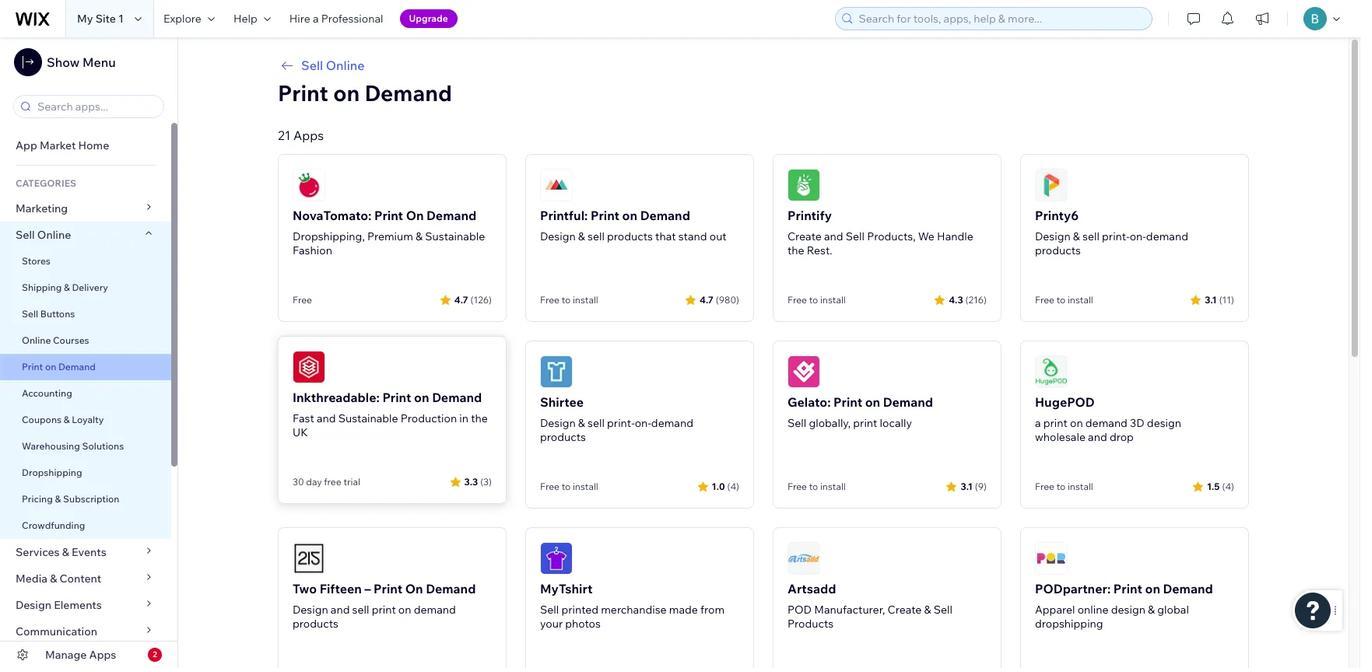 Task type: vqa. For each thing, say whether or not it's contained in the screenshot.


Task type: locate. For each thing, give the bounding box(es) containing it.
made
[[669, 603, 698, 617]]

3.1 for sell
[[1206, 294, 1217, 306]]

print inside gelato: print on demand sell globally, print locally
[[834, 395, 863, 410]]

apps right 21
[[293, 128, 324, 143]]

create down printify
[[788, 230, 822, 244]]

print right printful:
[[591, 208, 620, 223]]

free to install up shirtee logo
[[540, 294, 599, 306]]

2 horizontal spatial print
[[1044, 417, 1068, 431]]

print up globally,
[[834, 395, 863, 410]]

subscription
[[63, 494, 119, 505]]

online down marketing
[[37, 228, 71, 242]]

install down rest.
[[821, 294, 846, 306]]

1 horizontal spatial 4.7
[[700, 294, 714, 306]]

design right 3d
[[1148, 417, 1182, 431]]

coupons
[[22, 414, 62, 426]]

1 vertical spatial 3.1
[[961, 481, 973, 492]]

design down printful:
[[540, 230, 576, 244]]

inkthreadable: print on demand logo image
[[293, 351, 325, 384]]

(4) for hugepod
[[1223, 481, 1235, 492]]

design down media
[[16, 599, 51, 613]]

1.0
[[712, 481, 725, 492]]

1 horizontal spatial apps
[[293, 128, 324, 143]]

design elements link
[[0, 592, 171, 619]]

1 vertical spatial print on demand
[[22, 361, 96, 373]]

printful: print on demand logo image
[[540, 169, 573, 202]]

stores link
[[0, 248, 171, 275]]

shirtee
[[540, 395, 584, 410]]

install down 'shirtee design & sell print-on-demand products'
[[573, 481, 599, 493]]

print- for printy6
[[1103, 230, 1130, 244]]

0 vertical spatial on-
[[1130, 230, 1147, 244]]

and right the fast
[[317, 412, 336, 426]]

1 vertical spatial sustainable
[[338, 412, 398, 426]]

and down fifteen
[[331, 603, 350, 617]]

pod
[[788, 603, 812, 617]]

1 vertical spatial sell online
[[16, 228, 71, 242]]

(4) right '1.5'
[[1223, 481, 1235, 492]]

1 horizontal spatial sell online link
[[278, 56, 1250, 75]]

0 horizontal spatial sell online
[[16, 228, 71, 242]]

design
[[540, 230, 576, 244], [1036, 230, 1071, 244], [540, 417, 576, 431], [16, 599, 51, 613], [293, 603, 328, 617]]

0 horizontal spatial design
[[1112, 603, 1146, 617]]

to up shirtee logo
[[562, 294, 571, 306]]

0 vertical spatial 3.1
[[1206, 294, 1217, 306]]

demand inside gelato: print on demand sell globally, print locally
[[884, 395, 934, 410]]

1 4.7 from the left
[[455, 294, 468, 306]]

1 vertical spatial a
[[1036, 417, 1041, 431]]

design inside hugepod a print on demand 3d design wholesale and drop
[[1148, 417, 1182, 431]]

on right '–'
[[405, 582, 423, 597]]

sell online link
[[278, 56, 1250, 75], [0, 222, 171, 248]]

to down wholesale
[[1057, 481, 1066, 493]]

dropshipping
[[1036, 617, 1104, 631]]

install for gelato:
[[821, 481, 846, 493]]

(11)
[[1220, 294, 1235, 306]]

0 vertical spatial on
[[406, 208, 424, 223]]

0 horizontal spatial apps
[[89, 649, 116, 663]]

0 vertical spatial a
[[313, 12, 319, 26]]

&
[[416, 230, 423, 244], [578, 230, 585, 244], [1074, 230, 1081, 244], [64, 282, 70, 294], [64, 414, 70, 426], [578, 417, 585, 431], [55, 494, 61, 505], [62, 546, 69, 560], [50, 572, 57, 586], [925, 603, 932, 617], [1148, 603, 1156, 617]]

print- inside 'shirtee design & sell print-on-demand products'
[[607, 417, 635, 431]]

shipping & delivery link
[[0, 275, 171, 301]]

design down two
[[293, 603, 328, 617]]

1 vertical spatial apps
[[89, 649, 116, 663]]

install up shirtee logo
[[573, 294, 599, 306]]

printify logo image
[[788, 169, 821, 202]]

products inside printful: print on demand design & sell products that stand out
[[607, 230, 653, 244]]

install down globally,
[[821, 481, 846, 493]]

demand inside hugepod a print on demand 3d design wholesale and drop
[[1086, 417, 1128, 431]]

print right '–'
[[374, 582, 403, 597]]

1 horizontal spatial print-
[[1103, 230, 1130, 244]]

design right online on the bottom right of the page
[[1112, 603, 1146, 617]]

install down wholesale
[[1068, 481, 1094, 493]]

install
[[573, 294, 599, 306], [821, 294, 846, 306], [1068, 294, 1094, 306], [573, 481, 599, 493], [821, 481, 846, 493], [1068, 481, 1094, 493]]

3d
[[1131, 417, 1145, 431]]

to for hugepod
[[1057, 481, 1066, 493]]

show
[[47, 55, 80, 70]]

0 horizontal spatial 4.7
[[455, 294, 468, 306]]

1 horizontal spatial a
[[1036, 417, 1041, 431]]

communication
[[16, 625, 100, 639]]

pricing & subscription
[[22, 494, 119, 505]]

free right (126)
[[540, 294, 560, 306]]

3.1 left '(9)'
[[961, 481, 973, 492]]

products down 'printy6'
[[1036, 244, 1081, 258]]

free right (3)
[[540, 481, 560, 493]]

1 horizontal spatial 3.1
[[1206, 294, 1217, 306]]

design for hugepod
[[1148, 417, 1182, 431]]

to for printy6
[[1057, 294, 1066, 306]]

3.1 (11)
[[1206, 294, 1235, 306]]

sustainable down the inkthreadable:
[[338, 412, 398, 426]]

0 vertical spatial print-
[[1103, 230, 1130, 244]]

1 vertical spatial sell online link
[[0, 222, 171, 248]]

inkthreadable: print on demand fast and sustainable production in the uk
[[293, 390, 488, 440]]

free to install for printful:
[[540, 294, 599, 306]]

shirtee logo image
[[540, 356, 573, 389]]

1 horizontal spatial design
[[1148, 417, 1182, 431]]

4.7 left (980)
[[700, 294, 714, 306]]

to down globally,
[[809, 481, 818, 493]]

design inside the 'design elements' link
[[16, 599, 51, 613]]

4.7 (980)
[[700, 294, 740, 306]]

free to install down rest.
[[788, 294, 846, 306]]

0 horizontal spatial 3.1
[[961, 481, 973, 492]]

free for gelato: print on demand
[[788, 481, 807, 493]]

solutions
[[82, 441, 124, 452]]

handle
[[937, 230, 974, 244]]

0 horizontal spatial the
[[471, 412, 488, 426]]

free
[[293, 294, 312, 306], [540, 294, 560, 306], [788, 294, 807, 306], [1036, 294, 1055, 306], [540, 481, 560, 493], [788, 481, 807, 493], [1036, 481, 1055, 493]]

demand
[[1147, 230, 1189, 244], [652, 417, 694, 431], [1086, 417, 1128, 431], [414, 603, 456, 617]]

artsadd logo image
[[788, 543, 821, 575]]

& inside 'shirtee design & sell print-on-demand products'
[[578, 417, 585, 431]]

show menu button
[[14, 48, 116, 76]]

free to install
[[540, 294, 599, 306], [788, 294, 846, 306], [1036, 294, 1094, 306], [540, 481, 599, 493], [788, 481, 846, 493], [1036, 481, 1094, 493]]

buttons
[[40, 308, 75, 320]]

design elements
[[16, 599, 102, 613]]

install for printify
[[821, 294, 846, 306]]

upgrade button
[[400, 9, 458, 28]]

the
[[788, 244, 805, 258], [471, 412, 488, 426]]

0 horizontal spatial (4)
[[728, 481, 740, 492]]

1 vertical spatial print-
[[607, 417, 635, 431]]

from
[[701, 603, 725, 617]]

products left that
[[607, 230, 653, 244]]

0 horizontal spatial print on demand
[[22, 361, 96, 373]]

1 horizontal spatial on-
[[1130, 230, 1147, 244]]

to for gelato:
[[809, 481, 818, 493]]

marketing
[[16, 202, 68, 216]]

demand inside two fifteen – print on demand design and sell print on demand products
[[414, 603, 456, 617]]

the left rest.
[[788, 244, 805, 258]]

3.1 left '(11)'
[[1206, 294, 1217, 306]]

and down printify
[[824, 230, 844, 244]]

print-
[[1103, 230, 1130, 244], [607, 417, 635, 431]]

1 vertical spatial online
[[37, 228, 71, 242]]

0 vertical spatial sell online
[[301, 58, 365, 73]]

a
[[313, 12, 319, 26], [1036, 417, 1041, 431]]

free right (216) at the right top of the page
[[1036, 294, 1055, 306]]

0 horizontal spatial a
[[313, 12, 319, 26]]

apps inside sidebar element
[[89, 649, 116, 663]]

a for hugepod
[[1036, 417, 1041, 431]]

2 vertical spatial online
[[22, 335, 51, 346]]

0 vertical spatial create
[[788, 230, 822, 244]]

(4)
[[728, 481, 740, 492], [1223, 481, 1235, 492]]

on up premium
[[406, 208, 424, 223]]

0 horizontal spatial print-
[[607, 417, 635, 431]]

products for printful:
[[607, 230, 653, 244]]

fast
[[293, 412, 314, 426]]

design down 'printy6'
[[1036, 230, 1071, 244]]

0 horizontal spatial on-
[[635, 417, 652, 431]]

free for printful: print on demand
[[540, 294, 560, 306]]

1 vertical spatial design
[[1112, 603, 1146, 617]]

21
[[278, 128, 291, 143]]

sell inside 'shirtee design & sell print-on-demand products'
[[588, 417, 605, 431]]

on- inside printy6 design & sell print-on-demand products
[[1130, 230, 1147, 244]]

install down printy6 design & sell print-on-demand products
[[1068, 294, 1094, 306]]

design inside two fifteen – print on demand design and sell print on demand products
[[293, 603, 328, 617]]

print inside two fifteen – print on demand design and sell print on demand products
[[372, 603, 396, 617]]

to down rest.
[[809, 294, 818, 306]]

and left drop
[[1089, 431, 1108, 445]]

manage
[[45, 649, 87, 663]]

30 day free trial
[[293, 476, 360, 488]]

4.7
[[455, 294, 468, 306], [700, 294, 714, 306]]

print up premium
[[375, 208, 403, 223]]

apps for 21 apps
[[293, 128, 324, 143]]

warehousing solutions
[[22, 441, 124, 452]]

sell online down hire a professional
[[301, 58, 365, 73]]

a inside hugepod a print on demand 3d design wholesale and drop
[[1036, 417, 1041, 431]]

the right in
[[471, 412, 488, 426]]

manufacturer,
[[815, 603, 886, 617]]

fashion
[[293, 244, 332, 258]]

sustainable inside the novatomato: print on demand dropshipping, premium &  sustainable fashion
[[425, 230, 485, 244]]

0 vertical spatial design
[[1148, 417, 1182, 431]]

print on demand down online courses
[[22, 361, 96, 373]]

0 horizontal spatial sustainable
[[338, 412, 398, 426]]

& inside printy6 design & sell print-on-demand products
[[1074, 230, 1081, 244]]

print right 'podpartner:'
[[1114, 582, 1143, 597]]

and inside printify create and sell products, we handle the rest.
[[824, 230, 844, 244]]

on- inside 'shirtee design & sell print-on-demand products'
[[635, 417, 652, 431]]

print up production
[[383, 390, 411, 406]]

products down shirtee
[[540, 431, 586, 445]]

4.7 left (126)
[[455, 294, 468, 306]]

free right the 1.0 (4) on the right
[[788, 481, 807, 493]]

help button
[[224, 0, 280, 37]]

& inside printful: print on demand design & sell products that stand out
[[578, 230, 585, 244]]

design
[[1148, 417, 1182, 431], [1112, 603, 1146, 617]]

the inside printify create and sell products, we handle the rest.
[[788, 244, 805, 258]]

2 (4) from the left
[[1223, 481, 1235, 492]]

1 horizontal spatial the
[[788, 244, 805, 258]]

free to install for hugepod
[[1036, 481, 1094, 493]]

sell
[[588, 230, 605, 244], [1083, 230, 1100, 244], [588, 417, 605, 431], [352, 603, 369, 617]]

on
[[406, 208, 424, 223], [405, 582, 423, 597]]

print- for shirtee
[[607, 417, 635, 431]]

a down hugepod
[[1036, 417, 1041, 431]]

(4) for shirtee
[[728, 481, 740, 492]]

4.3
[[949, 294, 964, 306]]

print up accounting
[[22, 361, 43, 373]]

0 vertical spatial the
[[788, 244, 805, 258]]

design inside printy6 design & sell print-on-demand products
[[1036, 230, 1071, 244]]

sell online down marketing
[[16, 228, 71, 242]]

free to install down wholesale
[[1036, 481, 1094, 493]]

to up "hugepod logo" on the right
[[1057, 294, 1066, 306]]

free to install down globally,
[[788, 481, 846, 493]]

0 horizontal spatial sell online link
[[0, 222, 171, 248]]

create
[[788, 230, 822, 244], [888, 603, 922, 617]]

2 4.7 from the left
[[700, 294, 714, 306]]

free to install for shirtee
[[540, 481, 599, 493]]

on inside printful: print on demand design & sell products that stand out
[[623, 208, 638, 223]]

(4) right 1.0
[[728, 481, 740, 492]]

1 vertical spatial on-
[[635, 417, 652, 431]]

online down the sell buttons
[[22, 335, 51, 346]]

apps down communication link
[[89, 649, 116, 663]]

1 vertical spatial the
[[471, 412, 488, 426]]

1 horizontal spatial create
[[888, 603, 922, 617]]

0 vertical spatial sustainable
[[425, 230, 485, 244]]

free for printy6
[[1036, 294, 1055, 306]]

1 (4) from the left
[[728, 481, 740, 492]]

design down shirtee
[[540, 417, 576, 431]]

online down "professional" at the top left of the page
[[326, 58, 365, 73]]

products inside 'shirtee design & sell print-on-demand products'
[[540, 431, 586, 445]]

products down two
[[293, 617, 339, 631]]

print inside gelato: print on demand sell globally, print locally
[[854, 417, 878, 431]]

on- for printy6
[[1130, 230, 1147, 244]]

(980)
[[716, 294, 740, 306]]

free to install up "hugepod logo" on the right
[[1036, 294, 1094, 306]]

online
[[1078, 603, 1109, 617]]

artsadd
[[788, 582, 837, 597]]

inkthreadable:
[[293, 390, 380, 406]]

0 horizontal spatial print
[[372, 603, 396, 617]]

sustainable right premium
[[425, 230, 485, 244]]

show menu
[[47, 55, 116, 70]]

gelato: print on demand logo image
[[788, 356, 821, 389]]

on-
[[1130, 230, 1147, 244], [635, 417, 652, 431]]

demand inside the novatomato: print on demand dropshipping, premium &  sustainable fashion
[[427, 208, 477, 223]]

pricing & subscription link
[[0, 487, 171, 513]]

free to install up mytshirt logo
[[540, 481, 599, 493]]

print- inside printy6 design & sell print-on-demand products
[[1103, 230, 1130, 244]]

0 horizontal spatial create
[[788, 230, 822, 244]]

products
[[607, 230, 653, 244], [1036, 244, 1081, 258], [540, 431, 586, 445], [293, 617, 339, 631]]

printful:
[[540, 208, 588, 223]]

(216)
[[966, 294, 987, 306]]

sell inside gelato: print on demand sell globally, print locally
[[788, 417, 807, 431]]

design inside podpartner: print on demand apparel online design & global dropshipping
[[1112, 603, 1146, 617]]

print inside inkthreadable: print on demand fast and sustainable production in the uk
[[383, 390, 411, 406]]

print inside hugepod a print on demand 3d design wholesale and drop
[[1044, 417, 1068, 431]]

fifteen
[[320, 582, 362, 597]]

free for hugepod
[[1036, 481, 1055, 493]]

printy6 design & sell print-on-demand products
[[1036, 208, 1189, 258]]

on- for shirtee
[[635, 417, 652, 431]]

and inside hugepod a print on demand 3d design wholesale and drop
[[1089, 431, 1108, 445]]

1 vertical spatial on
[[405, 582, 423, 597]]

app market home
[[16, 139, 109, 153]]

free down rest.
[[788, 294, 807, 306]]

design inside printful: print on demand design & sell products that stand out
[[540, 230, 576, 244]]

(9)
[[975, 481, 987, 492]]

and
[[824, 230, 844, 244], [317, 412, 336, 426], [1089, 431, 1108, 445], [331, 603, 350, 617]]

0 vertical spatial print on demand
[[278, 79, 452, 107]]

global
[[1158, 603, 1190, 617]]

0 vertical spatial apps
[[293, 128, 324, 143]]

1 horizontal spatial (4)
[[1223, 481, 1235, 492]]

free for printify
[[788, 294, 807, 306]]

create right manufacturer,
[[888, 603, 922, 617]]

printed
[[562, 603, 599, 617]]

hugepod logo image
[[1036, 356, 1068, 389]]

events
[[72, 546, 106, 560]]

a right hire
[[313, 12, 319, 26]]

to up mytshirt logo
[[562, 481, 571, 493]]

products inside printy6 design & sell print-on-demand products
[[1036, 244, 1081, 258]]

1 horizontal spatial sustainable
[[425, 230, 485, 244]]

a for hire
[[313, 12, 319, 26]]

courses
[[53, 335, 89, 346]]

the inside inkthreadable: print on demand fast and sustainable production in the uk
[[471, 412, 488, 426]]

free down wholesale
[[1036, 481, 1055, 493]]

artsadd pod manufacturer, create & sell products
[[788, 582, 953, 631]]

print on demand down "professional" at the top left of the page
[[278, 79, 452, 107]]

1 horizontal spatial print
[[854, 417, 878, 431]]

1 vertical spatial create
[[888, 603, 922, 617]]



Task type: describe. For each thing, give the bounding box(es) containing it.
1.0 (4)
[[712, 481, 740, 492]]

media & content link
[[0, 566, 171, 592]]

1.5 (4)
[[1208, 481, 1235, 492]]

media
[[16, 572, 48, 586]]

services & events link
[[0, 540, 171, 566]]

sell buttons
[[22, 308, 75, 320]]

on inside two fifteen – print on demand design and sell print on demand products
[[399, 603, 412, 617]]

to for printify
[[809, 294, 818, 306]]

warehousing
[[22, 441, 80, 452]]

print up 21 apps
[[278, 79, 328, 107]]

elements
[[54, 599, 102, 613]]

on inside podpartner: print on demand apparel online design & global dropshipping
[[1146, 582, 1161, 597]]

communication link
[[0, 619, 171, 645]]

my site 1
[[77, 12, 124, 26]]

on inside hugepod a print on demand 3d design wholesale and drop
[[1071, 417, 1084, 431]]

on inside gelato: print on demand sell globally, print locally
[[866, 395, 881, 410]]

premium
[[367, 230, 413, 244]]

0 vertical spatial sell online link
[[278, 56, 1250, 75]]

shipping
[[22, 282, 62, 294]]

printy6
[[1036, 208, 1079, 223]]

sidebar element
[[0, 37, 178, 669]]

shipping & delivery
[[22, 282, 108, 294]]

print inside print on demand link
[[22, 361, 43, 373]]

4.7 for novatomato: print on demand
[[455, 294, 468, 306]]

help
[[233, 12, 258, 26]]

products for printy6
[[1036, 244, 1081, 258]]

demand inside podpartner: print on demand apparel online design & global dropshipping
[[1164, 582, 1214, 597]]

app
[[16, 139, 37, 153]]

demand inside two fifteen – print on demand design and sell print on demand products
[[426, 582, 476, 597]]

novatomato: print on demand logo image
[[293, 169, 325, 202]]

podpartner:
[[1036, 582, 1111, 597]]

design inside 'shirtee design & sell print-on-demand products'
[[540, 417, 576, 431]]

hire
[[289, 12, 311, 26]]

home
[[78, 139, 109, 153]]

free
[[324, 476, 342, 488]]

manage apps
[[45, 649, 116, 663]]

print inside podpartner: print on demand apparel online design & global dropshipping
[[1114, 582, 1143, 597]]

novatomato:
[[293, 208, 372, 223]]

print inside printful: print on demand design & sell products that stand out
[[591, 208, 620, 223]]

create inside artsadd pod manufacturer, create & sell products
[[888, 603, 922, 617]]

dropshipping,
[[293, 230, 365, 244]]

locally
[[880, 417, 912, 431]]

products for shirtee
[[540, 431, 586, 445]]

mytshirt sell printed merchandise made from your photos
[[540, 582, 725, 631]]

sell inside two fifteen – print on demand design and sell print on demand products
[[352, 603, 369, 617]]

install for printful:
[[573, 294, 599, 306]]

sell inside sell buttons link
[[22, 308, 38, 320]]

demand inside printy6 design & sell print-on-demand products
[[1147, 230, 1189, 244]]

(126)
[[471, 294, 492, 306]]

(3)
[[481, 476, 492, 488]]

Search for tools, apps, help & more... field
[[854, 8, 1148, 30]]

demand inside 'shirtee design & sell print-on-demand products'
[[652, 417, 694, 431]]

sell inside artsadd pod manufacturer, create & sell products
[[934, 603, 953, 617]]

two fifteen – print on demand logo image
[[293, 543, 325, 575]]

free to install for gelato:
[[788, 481, 846, 493]]

photos
[[565, 617, 601, 631]]

sell buttons link
[[0, 301, 171, 328]]

app market home link
[[0, 132, 171, 159]]

print inside the novatomato: print on demand dropshipping, premium &  sustainable fashion
[[375, 208, 403, 223]]

online courses
[[22, 335, 89, 346]]

4.7 for printful: print on demand
[[700, 294, 714, 306]]

out
[[710, 230, 727, 244]]

3.3 (3)
[[464, 476, 492, 488]]

loyalty
[[72, 414, 104, 426]]

3.1 for demand
[[961, 481, 973, 492]]

free to install for printify
[[788, 294, 846, 306]]

on inside sidebar element
[[45, 361, 56, 373]]

free for shirtee
[[540, 481, 560, 493]]

on inside two fifteen – print on demand design and sell print on demand products
[[405, 582, 423, 597]]

demand inside sidebar element
[[58, 361, 96, 373]]

products inside two fifteen – print on demand design and sell print on demand products
[[293, 617, 339, 631]]

and inside two fifteen – print on demand design and sell print on demand products
[[331, 603, 350, 617]]

sustainable inside inkthreadable: print on demand fast and sustainable production in the uk
[[338, 412, 398, 426]]

we
[[919, 230, 935, 244]]

4.3 (216)
[[949, 294, 987, 306]]

mytshirt
[[540, 582, 593, 597]]

warehousing solutions link
[[0, 434, 171, 460]]

upgrade
[[409, 12, 448, 24]]

services & events
[[16, 546, 106, 560]]

professional
[[321, 12, 383, 26]]

2
[[153, 650, 157, 660]]

mytshirt logo image
[[540, 543, 573, 575]]

design for podpartner:
[[1112, 603, 1146, 617]]

uk
[[293, 426, 308, 440]]

stand
[[679, 230, 707, 244]]

install for shirtee
[[573, 481, 599, 493]]

hire a professional
[[289, 12, 383, 26]]

sell inside printify create and sell products, we handle the rest.
[[846, 230, 865, 244]]

podpartner: print on demand apparel online design & global dropshipping
[[1036, 582, 1214, 631]]

to for shirtee
[[562, 481, 571, 493]]

my
[[77, 12, 93, 26]]

and inside inkthreadable: print on demand fast and sustainable production in the uk
[[317, 412, 336, 426]]

demand inside printful: print on demand design & sell products that stand out
[[641, 208, 691, 223]]

1 horizontal spatial sell online
[[301, 58, 365, 73]]

4.7 (126)
[[455, 294, 492, 306]]

sell online inside sidebar element
[[16, 228, 71, 242]]

stores
[[22, 255, 51, 267]]

install for hugepod
[[1068, 481, 1094, 493]]

3.3
[[464, 476, 478, 488]]

free to install for printy6
[[1036, 294, 1094, 306]]

day
[[306, 476, 322, 488]]

media & content
[[16, 572, 101, 586]]

3.1 (9)
[[961, 481, 987, 492]]

accounting link
[[0, 381, 171, 407]]

printful: print on demand design & sell products that stand out
[[540, 208, 727, 244]]

21 apps
[[278, 128, 324, 143]]

& inside podpartner: print on demand apparel online design & global dropshipping
[[1148, 603, 1156, 617]]

trial
[[344, 476, 360, 488]]

on inside inkthreadable: print on demand fast and sustainable production in the uk
[[414, 390, 429, 406]]

print inside two fifteen – print on demand design and sell print on demand products
[[374, 582, 403, 597]]

install for printy6
[[1068, 294, 1094, 306]]

products
[[788, 617, 834, 631]]

demand inside inkthreadable: print on demand fast and sustainable production in the uk
[[432, 390, 482, 406]]

marketing link
[[0, 195, 171, 222]]

apps for manage apps
[[89, 649, 116, 663]]

& inside the novatomato: print on demand dropshipping, premium &  sustainable fashion
[[416, 230, 423, 244]]

podpartner: print on demand logo image
[[1036, 543, 1068, 575]]

crowdfunding
[[22, 520, 85, 532]]

two fifteen – print on demand design and sell print on demand products
[[293, 582, 476, 631]]

sell inside the mytshirt sell printed merchandise made from your photos
[[540, 603, 559, 617]]

dropshipping link
[[0, 460, 171, 487]]

0 vertical spatial online
[[326, 58, 365, 73]]

printy6 logo image
[[1036, 169, 1068, 202]]

menu
[[82, 55, 116, 70]]

hugepod
[[1036, 395, 1095, 410]]

30
[[293, 476, 304, 488]]

market
[[40, 139, 76, 153]]

globally,
[[809, 417, 851, 431]]

1 horizontal spatial print on demand
[[278, 79, 452, 107]]

pricing
[[22, 494, 53, 505]]

apparel
[[1036, 603, 1076, 617]]

production
[[401, 412, 457, 426]]

& inside artsadd pod manufacturer, create & sell products
[[925, 603, 932, 617]]

coupons & loyalty
[[22, 414, 104, 426]]

online courses link
[[0, 328, 171, 354]]

sell inside printy6 design & sell print-on-demand products
[[1083, 230, 1100, 244]]

to for printful:
[[562, 294, 571, 306]]

on inside the novatomato: print on demand dropshipping, premium &  sustainable fashion
[[406, 208, 424, 223]]

your
[[540, 617, 563, 631]]

printify
[[788, 208, 832, 223]]

delivery
[[72, 282, 108, 294]]

Search apps... field
[[33, 96, 159, 118]]

crowdfunding link
[[0, 513, 171, 540]]

services
[[16, 546, 60, 560]]

1
[[118, 12, 124, 26]]

sell inside printful: print on demand design & sell products that stand out
[[588, 230, 605, 244]]

that
[[656, 230, 676, 244]]

print on demand inside sidebar element
[[22, 361, 96, 373]]

free down fashion
[[293, 294, 312, 306]]

categories
[[16, 178, 76, 189]]

create inside printify create and sell products, we handle the rest.
[[788, 230, 822, 244]]



